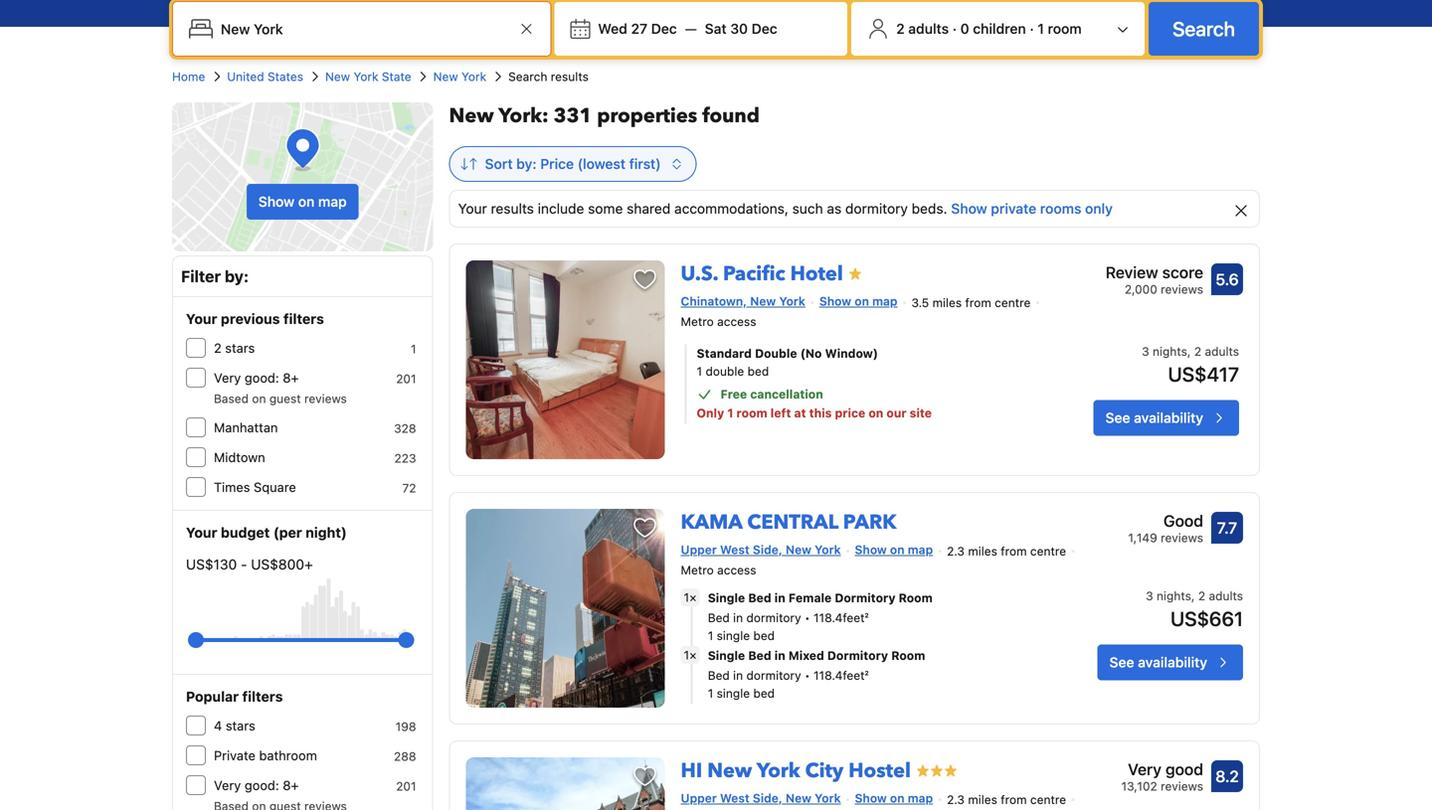 Task type: locate. For each thing, give the bounding box(es) containing it.
8+ up guest
[[283, 370, 299, 385]]

nights for us$661
[[1157, 589, 1191, 603]]

1 horizontal spatial dec
[[752, 20, 777, 37]]

1 vertical spatial centre
[[1030, 544, 1066, 558]]

0 vertical spatial access
[[717, 315, 756, 329]]

, up "us$661"
[[1191, 589, 1195, 603]]

very up 13,102
[[1128, 760, 1162, 779]]

,
[[1187, 345, 1191, 359], [1191, 589, 1195, 603]]

see availability down "3 nights , 2 adults us$417"
[[1106, 410, 1203, 426]]

your for your budget (per night)
[[186, 525, 217, 541]]

side,
[[753, 543, 783, 557], [753, 792, 783, 806]]

upper down kama
[[681, 543, 717, 557]]

on inside button
[[298, 193, 315, 210]]

availability for us$661
[[1138, 655, 1207, 671]]

4
[[214, 719, 222, 734]]

2 metro from the top
[[681, 564, 714, 578]]

2 up the us$417 at the top right of page
[[1194, 345, 1202, 359]]

miles for us$661
[[968, 544, 997, 558]]

review
[[1106, 263, 1158, 282]]

1 vertical spatial access
[[717, 564, 756, 578]]

access down kama
[[717, 564, 756, 578]]

(lowest
[[578, 156, 626, 172]]

0 vertical spatial results
[[551, 70, 589, 84]]

your
[[458, 200, 487, 217], [186, 311, 217, 327], [186, 525, 217, 541]]

1 vertical spatial very good: 8+
[[214, 778, 299, 793]]

free
[[721, 388, 747, 402]]

from for us$417
[[965, 296, 991, 310]]

centre inside 3.5 miles from centre metro access
[[995, 296, 1031, 310]]

2 left 0
[[896, 20, 905, 37]]

from inside 3.5 miles from centre metro access
[[965, 296, 991, 310]]

centre inside 2.3 miles from centre metro access
[[1030, 544, 1066, 558]]

118.4feet² inside "single bed in mixed dormitory room bed in dormitory • 118.4feet² 1 single bed"
[[814, 669, 869, 683]]

side, down "kama central park"
[[753, 543, 783, 557]]

results up the 331
[[551, 70, 589, 84]]

by: right sort
[[516, 156, 537, 172]]

bed
[[748, 365, 769, 379], [753, 629, 775, 643], [753, 687, 775, 701]]

centre left 1,149
[[1030, 544, 1066, 558]]

2 inside the 3 nights , 2 adults us$661
[[1198, 589, 1206, 603]]

single down kama
[[708, 591, 745, 605]]

hotel
[[790, 261, 843, 288]]

dec right 27
[[651, 20, 677, 37]]

as
[[827, 200, 842, 217]]

0 vertical spatial dormitory
[[845, 200, 908, 217]]

good: down private bathroom
[[245, 778, 279, 793]]

0 vertical spatial ×
[[689, 591, 697, 605]]

york down city
[[815, 792, 841, 806]]

1 upper west side, new york from the top
[[681, 543, 841, 557]]

see availability down the 3 nights , 2 adults us$661
[[1110, 655, 1207, 671]]

york
[[354, 70, 378, 84], [462, 70, 486, 84], [779, 294, 805, 308], [815, 543, 841, 557], [757, 758, 800, 785], [815, 792, 841, 806]]

3 inside "3 nights , 2 adults us$417"
[[1142, 345, 1149, 359]]

1 • from the top
[[805, 611, 810, 625]]

2 upper west side, new york from the top
[[681, 792, 841, 806]]

private
[[214, 748, 256, 763]]

metro inside 3.5 miles from centre metro access
[[681, 315, 714, 329]]

1 side, from the top
[[753, 543, 783, 557]]

1 vertical spatial stars
[[226, 719, 255, 734]]

1 vertical spatial ×
[[689, 649, 697, 663]]

, for us$417
[[1187, 345, 1191, 359]]

results down sort
[[491, 200, 534, 217]]

adults inside "3 nights , 2 adults us$417"
[[1205, 345, 1239, 359]]

in
[[775, 591, 786, 605], [733, 611, 743, 625], [775, 649, 786, 663], [733, 669, 743, 683]]

• down mixed
[[805, 669, 810, 683]]

show on map for good
[[855, 543, 933, 557]]

see availability link down the us$417 at the top right of page
[[1094, 401, 1239, 436]]

2 • from the top
[[805, 669, 810, 683]]

× for single bed in female dormitory room
[[689, 591, 697, 605]]

2 west from the top
[[720, 792, 750, 806]]

miles inside 2.3 miles from centre metro access
[[968, 544, 997, 558]]

bed
[[748, 591, 772, 605], [708, 611, 730, 625], [748, 649, 772, 663], [708, 669, 730, 683]]

review score 2,000 reviews
[[1106, 263, 1203, 296]]

room for single bed in female dormitory room bed in dormitory • 118.4feet² 1 single bed
[[899, 591, 933, 605]]

sort
[[485, 156, 513, 172]]

1 × from the top
[[689, 591, 697, 605]]

0 vertical spatial adults
[[908, 20, 949, 37]]

times
[[214, 480, 250, 495]]

1 vertical spatial upper
[[681, 792, 717, 806]]

0 vertical spatial miles
[[932, 296, 962, 310]]

single
[[717, 629, 750, 643], [717, 687, 750, 701]]

1 vertical spatial good:
[[245, 778, 279, 793]]

1 vertical spatial west
[[720, 792, 750, 806]]

, inside "3 nights , 2 adults us$417"
[[1187, 345, 1191, 359]]

1 × for single bed in female dormitory room
[[684, 591, 697, 605]]

bed up hi new york city hostel link
[[753, 687, 775, 701]]

0 vertical spatial see availability
[[1106, 410, 1203, 426]]

0 vertical spatial 2.3
[[947, 544, 965, 558]]

0 vertical spatial upper
[[681, 543, 717, 557]]

2 8+ from the top
[[283, 778, 299, 793]]

score
[[1162, 263, 1203, 282]]

1 vertical spatial nights
[[1157, 589, 1191, 603]]

3 down 2,000
[[1142, 345, 1149, 359]]

dormitory inside "single bed in mixed dormitory room bed in dormitory • 118.4feet² 1 single bed"
[[746, 669, 801, 683]]

dec right 30
[[752, 20, 777, 37]]

, up the us$417 at the top right of page
[[1187, 345, 1191, 359]]

2 201 from the top
[[396, 780, 416, 794]]

2 stars
[[214, 341, 255, 356]]

single inside single bed in female dormitory room bed in dormitory • 118.4feet² 1 single bed
[[708, 591, 745, 605]]

3 down 1,149
[[1146, 589, 1153, 603]]

nights inside the 3 nights , 2 adults us$661
[[1157, 589, 1191, 603]]

1 1 × from the top
[[684, 591, 697, 605]]

1 vertical spatial results
[[491, 200, 534, 217]]

single up "single bed in mixed dormitory room bed in dormitory • 118.4feet² 1 single bed"
[[717, 629, 750, 643]]

your down filter
[[186, 311, 217, 327]]

see availability link down "us$661"
[[1098, 645, 1243, 681]]

search for search results
[[508, 70, 547, 84]]

dormitory down female
[[746, 611, 801, 625]]

manhattan
[[214, 420, 278, 435]]

reviews inside review score 2,000 reviews
[[1161, 282, 1203, 296]]

dormitory for female
[[746, 611, 801, 625]]

room inside dropdown button
[[1048, 20, 1082, 37]]

0 vertical spatial by:
[[516, 156, 537, 172]]

2.3 inside 2.3 miles from centre metro access
[[947, 544, 965, 558]]

see
[[1106, 410, 1130, 426], [1110, 655, 1134, 671]]

3.5 miles from centre metro access
[[681, 296, 1031, 329]]

adults inside the 3 nights , 2 adults us$661
[[1209, 589, 1243, 603]]

· left 0
[[953, 20, 957, 37]]

2 vertical spatial from
[[1001, 793, 1027, 807]]

based
[[214, 392, 249, 406]]

show on map button
[[246, 184, 359, 220]]

1 201 from the top
[[396, 372, 416, 386]]

search results updated. new york: 331 properties found. element
[[449, 102, 1260, 130]]

1 vertical spatial 1 ×
[[684, 649, 697, 663]]

1 vertical spatial dormitory
[[746, 611, 801, 625]]

dormitory for mixed
[[746, 669, 801, 683]]

1 upper from the top
[[681, 543, 717, 557]]

328
[[394, 422, 416, 436]]

• inside "single bed in mixed dormitory room bed in dormitory • 118.4feet² 1 single bed"
[[805, 669, 810, 683]]

1 horizontal spatial results
[[551, 70, 589, 84]]

us$800+
[[251, 556, 313, 573]]

single inside "single bed in mixed dormitory room bed in dormitory • 118.4feet² 1 single bed"
[[708, 649, 745, 663]]

0 horizontal spatial dec
[[651, 20, 677, 37]]

filters up 4 stars
[[242, 689, 283, 705]]

dormitory inside single bed in female dormitory room bed in dormitory • 118.4feet² 1 single bed
[[835, 591, 896, 605]]

see availability link
[[1094, 401, 1239, 436], [1098, 645, 1243, 681]]

reviews inside very good 13,102 reviews
[[1161, 780, 1203, 794]]

metro inside 2.3 miles from centre metro access
[[681, 564, 714, 578]]

1 stars from the top
[[225, 341, 255, 356]]

1 vertical spatial see
[[1110, 655, 1134, 671]]

1 vertical spatial see availability
[[1110, 655, 1207, 671]]

0 vertical spatial from
[[965, 296, 991, 310]]

map for review score
[[872, 294, 898, 308]]

0 horizontal spatial results
[[491, 200, 534, 217]]

bed up "single bed in mixed dormitory room bed in dormitory • 118.4feet² 1 single bed"
[[753, 629, 775, 643]]

1 west from the top
[[720, 543, 750, 557]]

metro for us$661
[[681, 564, 714, 578]]

2,000
[[1125, 282, 1157, 296]]

your up us$130
[[186, 525, 217, 541]]

bed for female
[[753, 629, 775, 643]]

0 vertical spatial 1 ×
[[684, 591, 697, 605]]

dormitory for female
[[835, 591, 896, 605]]

room inside single bed in female dormitory room bed in dormitory • 118.4feet² 1 single bed
[[899, 591, 933, 605]]

stars right 4
[[226, 719, 255, 734]]

0 vertical spatial upper west side, new york
[[681, 543, 841, 557]]

centre for us$661
[[1030, 544, 1066, 558]]

see availability link for us$417
[[1094, 401, 1239, 436]]

side, down hi new york city hostel
[[753, 792, 783, 806]]

1 vertical spatial from
[[1001, 544, 1027, 558]]

2 up "us$661"
[[1198, 589, 1206, 603]]

0 vertical spatial see availability link
[[1094, 401, 1239, 436]]

1 horizontal spatial by:
[[516, 156, 537, 172]]

side, for very
[[753, 792, 783, 806]]

access
[[717, 315, 756, 329], [717, 564, 756, 578]]

1 very good: 8+ from the top
[[214, 370, 299, 385]]

availability down the us$417 at the top right of page
[[1134, 410, 1203, 426]]

0 vertical spatial 118.4feet²
[[814, 611, 869, 625]]

8+ down bathroom
[[283, 778, 299, 793]]

room for single bed in mixed dormitory room bed in dormitory • 118.4feet² 1 single bed
[[891, 649, 925, 663]]

2 1 × from the top
[[684, 649, 697, 663]]

1 vertical spatial side,
[[753, 792, 783, 806]]

dormitory inside "single bed in mixed dormitory room bed in dormitory • 118.4feet² 1 single bed"
[[827, 649, 888, 663]]

dormitory
[[835, 591, 896, 605], [827, 649, 888, 663]]

1 vertical spatial room
[[891, 649, 925, 663]]

dormitory right mixed
[[827, 649, 888, 663]]

metro for us$417
[[681, 315, 714, 329]]

1 vertical spatial 2.3
[[947, 793, 965, 807]]

results for search
[[551, 70, 589, 84]]

single up hi new york city hostel link
[[717, 687, 750, 701]]

single for single bed in female dormitory room bed in dormitory • 118.4feet² 1 single bed
[[717, 629, 750, 643]]

some
[[588, 200, 623, 217]]

kama central park image
[[466, 509, 665, 708]]

0 vertical spatial 3
[[1142, 345, 1149, 359]]

1 vertical spatial •
[[805, 669, 810, 683]]

2 118.4feet² from the top
[[814, 669, 869, 683]]

0 vertical spatial good:
[[245, 370, 279, 385]]

27
[[631, 20, 648, 37]]

2 single from the top
[[708, 649, 745, 663]]

york left search results
[[462, 70, 486, 84]]

bed down double
[[748, 365, 769, 379]]

0 vertical spatial single
[[717, 629, 750, 643]]

×
[[689, 591, 697, 605], [689, 649, 697, 663]]

× for single bed in mixed dormitory room
[[689, 649, 697, 663]]

2 upper from the top
[[681, 792, 717, 806]]

0 vertical spatial room
[[1048, 20, 1082, 37]]

1 metro from the top
[[681, 315, 714, 329]]

2.3 miles from centre
[[947, 793, 1066, 807]]

site
[[910, 406, 932, 420]]

nights inside "3 nights , 2 adults us$417"
[[1153, 345, 1187, 359]]

1 vertical spatial filters
[[242, 689, 283, 705]]

0 vertical spatial your
[[458, 200, 487, 217]]

adults up "us$661"
[[1209, 589, 1243, 603]]

2 stars from the top
[[226, 719, 255, 734]]

1 vertical spatial 201
[[396, 780, 416, 794]]

adults up the us$417 at the top right of page
[[1205, 345, 1239, 359]]

1 vertical spatial by:
[[225, 267, 249, 286]]

118.4feet² inside single bed in female dormitory room bed in dormitory • 118.4feet² 1 single bed
[[814, 611, 869, 625]]

1 vertical spatial ,
[[1191, 589, 1195, 603]]

room down free
[[737, 406, 768, 420]]

metro
[[681, 315, 714, 329], [681, 564, 714, 578]]

0 vertical spatial side,
[[753, 543, 783, 557]]

0 vertical spatial 201
[[396, 372, 416, 386]]

1 vertical spatial search
[[508, 70, 547, 84]]

your down sort
[[458, 200, 487, 217]]

0 vertical spatial stars
[[225, 341, 255, 356]]

see for us$417
[[1106, 410, 1130, 426]]

1 horizontal spatial ·
[[1030, 20, 1034, 37]]

by: right filter
[[225, 267, 249, 286]]

west down kama
[[720, 543, 750, 557]]

2.3 for 2.3 miles from centre metro access
[[947, 544, 965, 558]]

see availability for us$661
[[1110, 655, 1207, 671]]

stars down previous on the left top
[[225, 341, 255, 356]]

, inside the 3 nights , 2 adults us$661
[[1191, 589, 1195, 603]]

2 × from the top
[[689, 649, 697, 663]]

1 118.4feet² from the top
[[814, 611, 869, 625]]

0 vertical spatial very good: 8+
[[214, 370, 299, 385]]

availability down "us$661"
[[1138, 655, 1207, 671]]

search for search
[[1173, 17, 1235, 40]]

1 2.3 from the top
[[947, 544, 965, 558]]

upper down hi
[[681, 792, 717, 806]]

1 vertical spatial single
[[708, 649, 745, 663]]

1 horizontal spatial room
[[1048, 20, 1082, 37]]

1 horizontal spatial search
[[1173, 17, 1235, 40]]

states
[[268, 70, 303, 84]]

see availability
[[1106, 410, 1203, 426], [1110, 655, 1207, 671]]

dec
[[651, 20, 677, 37], [752, 20, 777, 37]]

2 very good: 8+ from the top
[[214, 778, 299, 793]]

york down hotel
[[779, 294, 805, 308]]

1 access from the top
[[717, 315, 756, 329]]

201
[[396, 372, 416, 386], [396, 780, 416, 794]]

2 · from the left
[[1030, 20, 1034, 37]]

0 vertical spatial metro
[[681, 315, 714, 329]]

118.4feet² down single bed in mixed dormitory room link
[[814, 669, 869, 683]]

reviews for good
[[1161, 780, 1203, 794]]

1 vertical spatial miles
[[968, 544, 997, 558]]

west for very
[[720, 792, 750, 806]]

very good: 8+ down private bathroom
[[214, 778, 299, 793]]

1 vertical spatial your
[[186, 311, 217, 327]]

2 single from the top
[[717, 687, 750, 701]]

see for us$661
[[1110, 655, 1134, 671]]

very good: 8+ up based on guest reviews
[[214, 370, 299, 385]]

adults inside dropdown button
[[908, 20, 949, 37]]

access down chinatown, new york
[[717, 315, 756, 329]]

search
[[1173, 17, 1235, 40], [508, 70, 547, 84]]

0 horizontal spatial room
[[737, 406, 768, 420]]

2 vertical spatial bed
[[753, 687, 775, 701]]

0 vertical spatial west
[[720, 543, 750, 557]]

• inside single bed in female dormitory room bed in dormitory • 118.4feet² 1 single bed
[[805, 611, 810, 625]]

stars for filters
[[226, 719, 255, 734]]

1 vertical spatial dormitory
[[827, 649, 888, 663]]

3 inside the 3 nights , 2 adults us$661
[[1146, 589, 1153, 603]]

1 vertical spatial metro
[[681, 564, 714, 578]]

room down single bed in female dormitory room link
[[891, 649, 925, 663]]

0 vertical spatial search
[[1173, 17, 1235, 40]]

upper west side, new york for very good
[[681, 792, 841, 806]]

dormitory inside single bed in female dormitory room bed in dormitory • 118.4feet² 1 single bed
[[746, 611, 801, 625]]

3 nights , 2 adults us$417
[[1142, 345, 1239, 386]]

new right hi
[[707, 758, 752, 785]]

west down hi new york city hostel
[[720, 792, 750, 806]]

west for good
[[720, 543, 750, 557]]

0 vertical spatial •
[[805, 611, 810, 625]]

0 vertical spatial filters
[[283, 311, 324, 327]]

2 side, from the top
[[753, 792, 783, 806]]

2 dec from the left
[[752, 20, 777, 37]]

dormitory down mixed
[[746, 669, 801, 683]]

very good element
[[1121, 758, 1203, 782]]

your for your previous filters
[[186, 311, 217, 327]]

search inside button
[[1173, 17, 1235, 40]]

adults left 0
[[908, 20, 949, 37]]

bed inside "single bed in mixed dormitory room bed in dormitory • 118.4feet² 1 single bed"
[[753, 687, 775, 701]]

dormitory right as
[[845, 200, 908, 217]]

map inside button
[[318, 193, 347, 210]]

map
[[318, 193, 347, 210], [872, 294, 898, 308], [908, 543, 933, 557], [908, 792, 933, 806]]

room inside "single bed in mixed dormitory room bed in dormitory • 118.4feet² 1 single bed"
[[891, 649, 925, 663]]

1 single from the top
[[708, 591, 745, 605]]

• down female
[[805, 611, 810, 625]]

on
[[298, 193, 315, 210], [855, 294, 869, 308], [252, 392, 266, 406], [869, 406, 883, 420], [890, 543, 905, 557], [890, 792, 905, 806]]

this
[[809, 406, 832, 420]]

dormitory for some
[[845, 200, 908, 217]]

review score element
[[1106, 261, 1203, 284]]

1 inside dropdown button
[[1038, 20, 1044, 37]]

park
[[843, 509, 897, 537]]

0 vertical spatial centre
[[995, 296, 1031, 310]]

miles
[[932, 296, 962, 310], [968, 544, 997, 558], [968, 793, 997, 807]]

search results
[[508, 70, 589, 84]]

single inside "single bed in mixed dormitory room bed in dormitory • 118.4feet² 1 single bed"
[[717, 687, 750, 701]]

2 vertical spatial dormitory
[[746, 669, 801, 683]]

show on map
[[258, 193, 347, 210], [819, 294, 898, 308], [855, 543, 933, 557], [855, 792, 933, 806]]

good: up based on guest reviews
[[245, 370, 279, 385]]

miles inside 3.5 miles from centre metro access
[[932, 296, 962, 310]]

201 down "288"
[[396, 780, 416, 794]]

nights up the us$417 at the top right of page
[[1153, 345, 1187, 359]]

single inside single bed in female dormitory room bed in dormitory • 118.4feet² 1 single bed
[[717, 629, 750, 643]]

3 for us$661
[[1146, 589, 1153, 603]]

centre right the 3.5 at right
[[995, 296, 1031, 310]]

private
[[991, 200, 1037, 217]]

1 vertical spatial bed
[[753, 629, 775, 643]]

2 2.3 from the top
[[947, 793, 965, 807]]

0 vertical spatial see
[[1106, 410, 1130, 426]]

1 horizontal spatial filters
[[283, 311, 324, 327]]

1 vertical spatial see availability link
[[1098, 645, 1243, 681]]

metro down kama
[[681, 564, 714, 578]]

2 inside dropdown button
[[896, 20, 905, 37]]

from inside 2.3 miles from centre metro access
[[1001, 544, 1027, 558]]

1
[[1038, 20, 1044, 37], [411, 342, 416, 356], [697, 365, 702, 379], [727, 406, 733, 420], [684, 591, 689, 605], [708, 629, 713, 643], [684, 649, 689, 663], [708, 687, 713, 701]]

state
[[382, 70, 411, 84]]

upper for good
[[681, 543, 717, 557]]

access inside 3.5 miles from centre metro access
[[717, 315, 756, 329]]

upper west side, new york down "kama central park"
[[681, 543, 841, 557]]

your results include some shared accommodations, such as dormitory beds. show private rooms only
[[458, 200, 1113, 217]]

filters
[[283, 311, 324, 327], [242, 689, 283, 705]]

—
[[685, 20, 697, 37]]

0 horizontal spatial search
[[508, 70, 547, 84]]

private bathroom
[[214, 748, 317, 763]]

good element
[[1128, 509, 1203, 533]]

dormitory down 2.3 miles from centre metro access
[[835, 591, 896, 605]]

201 up 328
[[396, 372, 416, 386]]

room right children
[[1048, 20, 1082, 37]]

0 vertical spatial availability
[[1134, 410, 1203, 426]]

1 vertical spatial 3
[[1146, 589, 1153, 603]]

2 access from the top
[[717, 564, 756, 578]]

single bed in female dormitory room link
[[708, 589, 1029, 607]]

new down "central"
[[786, 543, 812, 557]]

1 vertical spatial adults
[[1205, 345, 1239, 359]]

access inside 2.3 miles from centre metro access
[[717, 564, 756, 578]]

access for us$417
[[717, 315, 756, 329]]

• for female
[[805, 611, 810, 625]]

2 adults · 0 children · 1 room button
[[860, 10, 1137, 48]]

1 vertical spatial single
[[717, 687, 750, 701]]

0 vertical spatial nights
[[1153, 345, 1187, 359]]

metro down "chinatown,"
[[681, 315, 714, 329]]

home link
[[172, 68, 205, 86]]

centre for us$417
[[995, 296, 1031, 310]]

2 vertical spatial your
[[186, 525, 217, 541]]

1 vertical spatial upper west side, new york
[[681, 792, 841, 806]]

0 vertical spatial 8+
[[283, 370, 299, 385]]

8+
[[283, 370, 299, 385], [283, 778, 299, 793]]

1 single from the top
[[717, 629, 750, 643]]

very inside very good 13,102 reviews
[[1128, 760, 1162, 779]]

118.4feet² down single bed in female dormitory room link
[[814, 611, 869, 625]]

price
[[540, 156, 574, 172]]

2 vertical spatial adults
[[1209, 589, 1243, 603]]

new york state link
[[325, 68, 411, 86]]

1 · from the left
[[953, 20, 957, 37]]

square
[[254, 480, 296, 495]]

0 horizontal spatial ·
[[953, 20, 957, 37]]

show for very
[[855, 792, 887, 806]]

1 vertical spatial room
[[737, 406, 768, 420]]

centre left 13,102
[[1030, 793, 1066, 807]]

kama central park link
[[681, 501, 897, 537]]

single left mixed
[[708, 649, 745, 663]]

availability for us$417
[[1134, 410, 1203, 426]]

1 vertical spatial 118.4feet²
[[814, 669, 869, 683]]

1 vertical spatial 8+
[[283, 778, 299, 793]]

0 vertical spatial room
[[899, 591, 933, 605]]

0 vertical spatial ,
[[1187, 345, 1191, 359]]

Where are you going? field
[[213, 11, 515, 47]]

upper west side, new york down hi new york city hostel
[[681, 792, 841, 806]]

left
[[771, 406, 791, 420]]

stars for previous
[[225, 341, 255, 356]]

0 horizontal spatial by:
[[225, 267, 249, 286]]

room down 2.3 miles from centre metro access
[[899, 591, 933, 605]]

group
[[196, 625, 406, 656]]

adults
[[908, 20, 949, 37], [1205, 345, 1239, 359], [1209, 589, 1243, 603]]

118.4feet²
[[814, 611, 869, 625], [814, 669, 869, 683]]

1 vertical spatial availability
[[1138, 655, 1207, 671]]

good 1,149 reviews
[[1128, 512, 1203, 545]]

from for us$661
[[1001, 544, 1027, 558]]

2
[[896, 20, 905, 37], [214, 341, 222, 356], [1194, 345, 1202, 359], [1198, 589, 1206, 603]]

· right children
[[1030, 20, 1034, 37]]

filters right previous on the left top
[[283, 311, 324, 327]]

0 vertical spatial single
[[708, 591, 745, 605]]

0 vertical spatial dormitory
[[835, 591, 896, 605]]

nights up "us$661"
[[1157, 589, 1191, 603]]

bed inside single bed in female dormitory room bed in dormitory • 118.4feet² 1 single bed
[[753, 629, 775, 643]]



Task type: vqa. For each thing, say whether or not it's contained in the screenshot.
second the 201 from the bottom of the page
yes



Task type: describe. For each thing, give the bounding box(es) containing it.
such
[[792, 200, 823, 217]]

2 vertical spatial centre
[[1030, 793, 1066, 807]]

miles for us$417
[[932, 296, 962, 310]]

properties
[[597, 102, 697, 130]]

very up 'based'
[[214, 370, 241, 385]]

u.s. pacific hotel link
[[681, 253, 843, 288]]

3 for us$417
[[1142, 345, 1149, 359]]

show for review
[[819, 294, 851, 308]]

rooms
[[1040, 200, 1082, 217]]

2 adults · 0 children · 1 room
[[896, 20, 1082, 37]]

upper west side, new york for good
[[681, 543, 841, 557]]

new york: 331 properties found
[[449, 102, 760, 130]]

standard double (no window)
[[697, 347, 878, 361]]

adults for us$661
[[1209, 589, 1243, 603]]

night)
[[306, 525, 347, 541]]

1 inside single bed in female dormitory room bed in dormitory • 118.4feet² 1 single bed
[[708, 629, 713, 643]]

reviews for score
[[1161, 282, 1203, 296]]

good
[[1164, 512, 1203, 531]]

include
[[538, 200, 584, 217]]

our
[[887, 406, 907, 420]]

standard double (no window) link
[[697, 345, 1033, 363]]

chinatown,
[[681, 294, 747, 308]]

118.4feet² for female
[[814, 611, 869, 625]]

single for single bed in mixed dormitory room bed in dormitory • 118.4feet² 1 single bed
[[717, 687, 750, 701]]

hostel
[[849, 758, 911, 785]]

2.3 for 2.3 miles from centre
[[947, 793, 965, 807]]

united
[[227, 70, 264, 84]]

scored 5.6 element
[[1211, 264, 1243, 295]]

double
[[706, 365, 744, 379]]

72
[[402, 481, 416, 495]]

1 dec from the left
[[651, 20, 677, 37]]

0
[[960, 20, 969, 37]]

8.2
[[1216, 767, 1239, 786]]

only 1 room left at this price on our site
[[697, 406, 932, 420]]

window)
[[825, 347, 878, 361]]

u.s.
[[681, 261, 718, 288]]

results for your
[[491, 200, 534, 217]]

bathroom
[[259, 748, 317, 763]]

by: for filter
[[225, 267, 249, 286]]

accommodations,
[[674, 200, 789, 217]]

, for us$661
[[1191, 589, 1195, 603]]

single for single bed in mixed dormitory room
[[708, 649, 745, 663]]

see availability for us$417
[[1106, 410, 1203, 426]]

1 good: from the top
[[245, 370, 279, 385]]

adults for us$417
[[1205, 345, 1239, 359]]

single bed in female dormitory room bed in dormitory • 118.4feet² 1 single bed
[[708, 591, 933, 643]]

united states
[[227, 70, 303, 84]]

filter by:
[[181, 267, 249, 286]]

new york link
[[433, 68, 486, 86]]

very down private
[[214, 778, 241, 793]]

new down hi new york city hostel
[[786, 792, 812, 806]]

home
[[172, 70, 205, 84]]

mixed
[[789, 649, 824, 663]]

good
[[1166, 760, 1203, 779]]

show private rooms only link
[[951, 200, 1113, 217]]

scored 7.7 element
[[1211, 512, 1243, 544]]

us$417
[[1168, 363, 1239, 386]]

288
[[394, 750, 416, 764]]

york left city
[[757, 758, 800, 785]]

access for us$661
[[717, 564, 756, 578]]

1 double bed
[[697, 365, 769, 379]]

wed
[[598, 20, 627, 37]]

york:
[[498, 102, 549, 130]]

map for good
[[908, 543, 933, 557]]

see availability link for us$661
[[1098, 645, 1243, 681]]

show on map inside button
[[258, 193, 347, 210]]

popular filters
[[186, 689, 283, 705]]

beds.
[[912, 200, 947, 217]]

free cancellation
[[721, 388, 823, 402]]

show inside button
[[258, 193, 295, 210]]

us$130 - us$800+
[[186, 556, 313, 573]]

upper for very good
[[681, 792, 717, 806]]

hi new york city hostel
[[681, 758, 911, 785]]

0 vertical spatial bed
[[748, 365, 769, 379]]

children
[[973, 20, 1026, 37]]

united states link
[[227, 68, 303, 86]]

show for good
[[855, 543, 887, 557]]

2 vertical spatial miles
[[968, 793, 997, 807]]

sat
[[705, 20, 727, 37]]

us$130
[[186, 556, 237, 573]]

your for your results include some shared accommodations, such as dormitory beds. show private rooms only
[[458, 200, 487, 217]]

guest
[[269, 392, 301, 406]]

new york state
[[325, 70, 411, 84]]

bed for mixed
[[753, 687, 775, 701]]

1 × for single bed in mixed dormitory room
[[684, 649, 697, 663]]

(per
[[273, 525, 302, 541]]

by: for sort
[[516, 156, 537, 172]]

reviews inside good 1,149 reviews
[[1161, 531, 1203, 545]]

map for very good
[[908, 792, 933, 806]]

new down new york link at the top
[[449, 102, 494, 130]]

u.s. pacific hotel image
[[466, 261, 665, 459]]

198
[[396, 720, 416, 734]]

new right state
[[433, 70, 458, 84]]

u.s. pacific hotel
[[681, 261, 843, 288]]

show on map for review
[[819, 294, 898, 308]]

223
[[394, 452, 416, 465]]

sort by: price (lowest first)
[[485, 156, 661, 172]]

1 8+ from the top
[[283, 370, 299, 385]]

kama central park
[[681, 509, 897, 537]]

show on map for very
[[855, 792, 933, 806]]

118.4feet² for mixed
[[814, 669, 869, 683]]

only
[[697, 406, 724, 420]]

331
[[554, 102, 592, 130]]

2 good: from the top
[[245, 778, 279, 793]]

single for single bed in female dormitory room
[[708, 591, 745, 605]]

central
[[747, 509, 838, 537]]

2 inside "3 nights , 2 adults us$417"
[[1194, 345, 1202, 359]]

new right the states
[[325, 70, 350, 84]]

single bed in mixed dormitory room link
[[708, 647, 1029, 665]]

budget
[[221, 525, 270, 541]]

1 inside "single bed in mixed dormitory room bed in dormitory • 118.4feet² 1 single bed"
[[708, 687, 713, 701]]

midtown
[[214, 450, 265, 465]]

reviews for on
[[304, 392, 347, 406]]

based on guest reviews
[[214, 392, 347, 406]]

2 down previous on the left top
[[214, 341, 222, 356]]

wed 27 dec — sat 30 dec
[[598, 20, 777, 37]]

city
[[805, 758, 844, 785]]

0 horizontal spatial filters
[[242, 689, 283, 705]]

female
[[789, 591, 832, 605]]

your budget (per night)
[[186, 525, 347, 541]]

new down "u.s. pacific hotel"
[[750, 294, 776, 308]]

york left state
[[354, 70, 378, 84]]

30
[[730, 20, 748, 37]]

(no
[[800, 347, 822, 361]]

pacific
[[723, 261, 785, 288]]

scored 8.2 element
[[1211, 761, 1243, 793]]

side, for good
[[753, 543, 783, 557]]

dormitory for mixed
[[827, 649, 888, 663]]

york down "central"
[[815, 543, 841, 557]]

very good 13,102 reviews
[[1121, 760, 1203, 794]]

nights for us$417
[[1153, 345, 1187, 359]]

3.5
[[912, 296, 929, 310]]

wed 27 dec button
[[590, 11, 685, 47]]

single bed in mixed dormitory room bed in dormitory • 118.4feet² 1 single bed
[[708, 649, 925, 701]]

filter
[[181, 267, 221, 286]]

new york
[[433, 70, 486, 84]]

sat 30 dec button
[[697, 11, 785, 47]]

• for mixed
[[805, 669, 810, 683]]

hi new york city hostel link
[[681, 750, 911, 785]]



